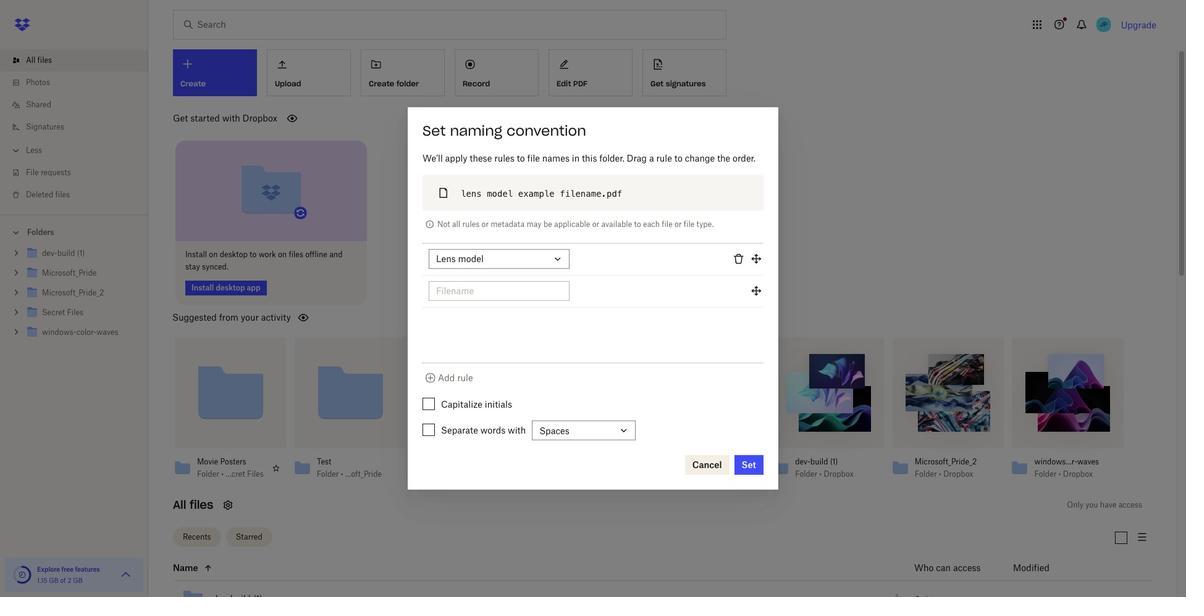 Task type: describe. For each thing, give the bounding box(es) containing it.
example
[[518, 189, 555, 199]]

folder • …cret files button
[[197, 470, 264, 480]]

lens
[[436, 254, 456, 264]]

folder • dropbox button for microsoft_pride_2
[[915, 470, 982, 480]]

we'll apply these rules to file names in this folder. drag a rule to change the order.
[[423, 153, 756, 164]]

folder • dropbox button for windows…r-
[[1034, 470, 1101, 480]]

microsoft_pride_2
[[915, 457, 977, 467]]

2
[[68, 578, 71, 585]]

create folder
[[369, 79, 419, 88]]

install
[[185, 250, 207, 259]]

upgrade link
[[1121, 19, 1156, 30]]

file
[[26, 168, 39, 177]]

microsoft_pride
[[676, 457, 730, 467]]

2 or from the left
[[592, 220, 599, 229]]

capitalize
[[441, 400, 482, 410]]

2 horizontal spatial file
[[684, 220, 695, 229]]

dev-build (1) button
[[795, 457, 862, 467]]

order.
[[733, 153, 756, 164]]

synced.
[[202, 262, 228, 272]]

all files inside list item
[[26, 56, 52, 65]]

folder • …oft_pride button
[[317, 470, 383, 480]]

microsoft_pride folder • dropbox
[[676, 457, 734, 479]]

set naming convention
[[423, 122, 586, 140]]

get for get signatures
[[650, 79, 664, 88]]

photos
[[26, 78, 50, 87]]

separate words with
[[441, 426, 526, 436]]

• inside dev-build (1) folder • dropbox
[[819, 470, 822, 479]]

• inside 'microsoft_pride folder • dropbox'
[[700, 470, 702, 479]]

• inside microsoft_pride_2 folder • dropbox
[[939, 470, 941, 479]]

from
[[219, 312, 238, 323]]

set button
[[734, 456, 764, 476]]

add to starred image
[[890, 592, 904, 598]]

folder • dropbox button for dev-
[[795, 470, 862, 480]]

edit pdf button
[[549, 49, 633, 96]]

and
[[329, 250, 343, 259]]

deleted files link
[[10, 184, 148, 206]]

recents
[[183, 533, 211, 542]]

windows…r-waves button
[[1034, 457, 1101, 467]]

edit
[[557, 79, 571, 88]]

we'll
[[423, 153, 443, 164]]

modified
[[1013, 563, 1050, 574]]

suggested from your activity
[[172, 312, 291, 323]]

lens model
[[436, 254, 484, 264]]

words
[[480, 426, 505, 436]]

folder inside movie posters folder • …cret files
[[197, 470, 219, 479]]

rule inside button
[[457, 373, 473, 384]]

deleted files
[[26, 190, 70, 200]]

drag
[[627, 153, 647, 164]]

• inside movie posters folder • …cret files
[[221, 470, 224, 479]]

desktop
[[220, 250, 248, 259]]

with for started
[[222, 113, 240, 124]]

you
[[1086, 501, 1098, 510]]

create folder button
[[361, 49, 445, 96]]

dropbox for get started with dropbox
[[243, 113, 277, 124]]

your
[[241, 312, 259, 323]]

0 vertical spatial rules
[[494, 153, 514, 164]]

be
[[543, 220, 552, 229]]

files inside install on desktop to work on files offline and stay synced.
[[289, 250, 303, 259]]

folder inside windows…r-waves folder • dropbox
[[1034, 470, 1057, 479]]

filename.pdf
[[560, 189, 622, 199]]

to inside install on desktop to work on files offline and stay synced.
[[250, 250, 257, 259]]

to down set naming convention
[[517, 153, 525, 164]]

movie posters button
[[197, 457, 264, 467]]

only
[[1067, 501, 1084, 510]]

2 gb from the left
[[73, 578, 83, 585]]

each
[[643, 220, 660, 229]]

lens model button
[[423, 245, 764, 277]]

1 gb from the left
[[49, 578, 59, 585]]

name
[[173, 563, 198, 574]]

microsoft_pride button
[[676, 457, 742, 467]]

to left change
[[674, 153, 683, 164]]

dev-
[[795, 457, 810, 467]]

may
[[527, 220, 541, 229]]

…oft_pride
[[345, 470, 382, 479]]

photos link
[[10, 72, 148, 94]]

Spaces button
[[532, 421, 636, 441]]

1 horizontal spatial all files
[[173, 498, 213, 512]]

record button
[[455, 49, 539, 96]]

with for words
[[508, 426, 526, 436]]

1 horizontal spatial all
[[173, 498, 186, 512]]

free
[[62, 566, 74, 574]]

not all rules or metadata may be applicable or available to each file or file type.
[[437, 220, 714, 229]]

1 or from the left
[[482, 220, 489, 229]]

build
[[810, 457, 828, 467]]

folders button
[[0, 223, 148, 242]]

all
[[452, 220, 460, 229]]

file requests
[[26, 168, 71, 177]]

deleted
[[26, 190, 53, 200]]

record
[[463, 79, 490, 88]]

file requests link
[[10, 162, 148, 184]]

can
[[936, 563, 951, 574]]

activity
[[261, 312, 291, 323]]

microsoft_pride_2 button
[[915, 457, 982, 467]]

work
[[259, 250, 276, 259]]

all files list item
[[0, 49, 148, 72]]

table containing name
[[156, 557, 1152, 598]]

suggested
[[172, 312, 217, 323]]

less
[[26, 146, 42, 155]]

pdf
[[573, 79, 587, 88]]

names
[[542, 153, 570, 164]]

folder • dropbox button for microsoft_pride
[[676, 470, 742, 480]]

get started with dropbox
[[173, 113, 277, 124]]

files inside list item
[[37, 56, 52, 65]]

name dev-build (1), modified 12/5/2023 2:18 pm, element
[[173, 582, 1152, 598]]

• inside test folder • …oft_pride
[[341, 470, 343, 479]]

model for lens
[[458, 254, 484, 264]]

get signatures
[[650, 79, 706, 88]]

1.15
[[37, 578, 47, 585]]

folders
[[27, 228, 54, 237]]

1 on from the left
[[209, 250, 218, 259]]



Task type: vqa. For each thing, say whether or not it's contained in the screenshot.
Folder in Microsoft_Pride Folder • Dropbox
yes



Task type: locate. For each thing, give the bounding box(es) containing it.
add rule
[[438, 373, 473, 384]]

set right 'cancel'
[[742, 460, 756, 471]]

requests
[[41, 168, 71, 177]]

dropbox down windows…r-waves button
[[1063, 470, 1093, 479]]

• down "build"
[[819, 470, 822, 479]]

0 horizontal spatial all
[[26, 56, 35, 65]]

gb right the 2
[[73, 578, 83, 585]]

0 horizontal spatial model
[[458, 254, 484, 264]]

windows…r-waves folder • dropbox
[[1034, 457, 1099, 479]]

files
[[247, 470, 264, 479]]

0 horizontal spatial rule
[[457, 373, 473, 384]]

shared link
[[10, 94, 148, 116]]

0 horizontal spatial set
[[423, 122, 446, 140]]

3 • from the left
[[700, 470, 702, 479]]

folder
[[397, 79, 419, 88]]

set naming convention dialog
[[408, 107, 778, 491]]

set for set
[[742, 460, 756, 471]]

model inside button
[[458, 254, 484, 264]]

add rule button
[[423, 371, 473, 386]]

all files up photos
[[26, 56, 52, 65]]

applicable
[[554, 220, 590, 229]]

files left offline
[[289, 250, 303, 259]]

•
[[221, 470, 224, 479], [341, 470, 343, 479], [700, 470, 702, 479], [819, 470, 822, 479], [939, 470, 941, 479], [1059, 470, 1061, 479]]

folder.
[[599, 153, 624, 164]]

0 vertical spatial model
[[487, 189, 513, 199]]

0 horizontal spatial file
[[527, 153, 540, 164]]

0 horizontal spatial with
[[222, 113, 240, 124]]

folder down dev-
[[795, 470, 817, 479]]

less image
[[10, 145, 22, 157]]

1 folder from the left
[[197, 470, 219, 479]]

1 • from the left
[[221, 470, 224, 479]]

model for lens
[[487, 189, 513, 199]]

test button
[[317, 457, 383, 467]]

file left type.
[[684, 220, 695, 229]]

set inside button
[[742, 460, 756, 471]]

starred button
[[226, 528, 272, 548]]

1 horizontal spatial get
[[650, 79, 664, 88]]

dropbox down "microsoft_pride_2" 'button'
[[943, 470, 973, 479]]

files up recents
[[190, 498, 213, 512]]

on right work
[[278, 250, 287, 259]]

rules right all
[[462, 220, 480, 229]]

microsoft_pride_2 folder • dropbox
[[915, 457, 977, 479]]

all inside list item
[[26, 56, 35, 65]]

stay
[[185, 262, 200, 272]]

1 horizontal spatial gb
[[73, 578, 83, 585]]

0 vertical spatial rule
[[656, 153, 672, 164]]

gb left of
[[49, 578, 59, 585]]

set for set naming convention
[[423, 122, 446, 140]]

starred
[[236, 533, 262, 542]]

capitalize initials
[[441, 400, 512, 410]]

of
[[60, 578, 66, 585]]

1 horizontal spatial access
[[1118, 501, 1142, 510]]

1 vertical spatial with
[[508, 426, 526, 436]]

rule
[[656, 153, 672, 164], [457, 373, 473, 384]]

folder • dropbox button down windows…r-waves button
[[1034, 470, 1101, 480]]

get signatures button
[[642, 49, 726, 96]]

with inside the 'set naming convention' dialog
[[508, 426, 526, 436]]

2 horizontal spatial or
[[675, 220, 682, 229]]

1 vertical spatial all files
[[173, 498, 213, 512]]

1 vertical spatial model
[[458, 254, 484, 264]]

file
[[527, 153, 540, 164], [662, 220, 673, 229], [684, 220, 695, 229]]

files inside "link"
[[55, 190, 70, 200]]

set
[[423, 122, 446, 140], [742, 460, 756, 471]]

who can access
[[914, 563, 981, 574]]

0 horizontal spatial access
[[953, 563, 981, 574]]

rules right these
[[494, 153, 514, 164]]

test folder • …oft_pride
[[317, 457, 382, 479]]

test
[[317, 457, 331, 467]]

files
[[37, 56, 52, 65], [55, 190, 70, 200], [289, 250, 303, 259], [190, 498, 213, 512]]

set up we'll
[[423, 122, 446, 140]]

all
[[26, 56, 35, 65], [173, 498, 186, 512]]

folder inside 'microsoft_pride folder • dropbox'
[[676, 470, 698, 479]]

folder down test
[[317, 470, 339, 479]]

not
[[437, 220, 450, 229]]

• left the '…cret'
[[221, 470, 224, 479]]

rule right add
[[457, 373, 473, 384]]

Lens model button
[[429, 249, 570, 269]]

offline
[[305, 250, 327, 259]]

all up photos
[[26, 56, 35, 65]]

files up photos
[[37, 56, 52, 65]]

6 folder from the left
[[1034, 470, 1057, 479]]

access right have
[[1118, 501, 1142, 510]]

file right each
[[662, 220, 673, 229]]

these
[[470, 153, 492, 164]]

all up recents
[[173, 498, 186, 512]]

dev-build (1) folder • dropbox
[[795, 457, 854, 479]]

1 vertical spatial set
[[742, 460, 756, 471]]

(1)
[[830, 457, 838, 467]]

who
[[914, 563, 934, 574]]

dropbox for microsoft_pride_2 folder • dropbox
[[943, 470, 973, 479]]

signatures link
[[10, 116, 148, 138]]

1 horizontal spatial with
[[508, 426, 526, 436]]

windows…r-
[[1034, 457, 1077, 467]]

cancel
[[692, 460, 722, 471]]

or left available on the right of page
[[592, 220, 599, 229]]

with right started
[[222, 113, 240, 124]]

4 • from the left
[[819, 470, 822, 479]]

0 vertical spatial get
[[650, 79, 664, 88]]

0 vertical spatial set
[[423, 122, 446, 140]]

0 horizontal spatial gb
[[49, 578, 59, 585]]

started
[[190, 113, 220, 124]]

dropbox inside 'microsoft_pride folder • dropbox'
[[704, 470, 734, 479]]

folder down microsoft_pride
[[676, 470, 698, 479]]

6 • from the left
[[1059, 470, 1061, 479]]

all files link
[[10, 49, 148, 72]]

4 folder • dropbox button from the left
[[1034, 470, 1101, 480]]

lens
[[461, 189, 482, 199]]

3 folder from the left
[[676, 470, 698, 479]]

quota usage element
[[12, 566, 32, 586]]

3 folder • dropbox button from the left
[[915, 470, 982, 480]]

• inside windows…r-waves folder • dropbox
[[1059, 470, 1061, 479]]

naming
[[450, 122, 502, 140]]

Filename text field
[[436, 285, 562, 298]]

on up synced.
[[209, 250, 218, 259]]

1 vertical spatial access
[[953, 563, 981, 574]]

2 folder from the left
[[317, 470, 339, 479]]

dropbox down (1)
[[824, 470, 854, 479]]

0 horizontal spatial or
[[482, 220, 489, 229]]

folder • dropbox button down the microsoft_pride button
[[676, 470, 742, 480]]

a
[[649, 153, 654, 164]]

• down windows…r-
[[1059, 470, 1061, 479]]

access
[[1118, 501, 1142, 510], [953, 563, 981, 574]]

get inside get signatures button
[[650, 79, 664, 88]]

1 vertical spatial rule
[[457, 373, 473, 384]]

to left work
[[250, 250, 257, 259]]

get left signatures
[[650, 79, 664, 88]]

5 • from the left
[[939, 470, 941, 479]]

convention
[[507, 122, 586, 140]]

folder down windows…r-
[[1034, 470, 1057, 479]]

folder • dropbox button down "microsoft_pride_2" 'button'
[[915, 470, 982, 480]]

posters
[[220, 457, 246, 467]]

rule right a
[[656, 153, 672, 164]]

dropbox inside dev-build (1) folder • dropbox
[[824, 470, 854, 479]]

separate
[[441, 426, 478, 436]]

file left names on the left of page
[[527, 153, 540, 164]]

1 horizontal spatial file
[[662, 220, 673, 229]]

list containing all files
[[0, 42, 148, 215]]

change
[[685, 153, 715, 164]]

1 horizontal spatial or
[[592, 220, 599, 229]]

1 horizontal spatial on
[[278, 250, 287, 259]]

explore free features 1.15 gb of 2 gb
[[37, 566, 100, 585]]

• down microsoft_pride
[[700, 470, 702, 479]]

table
[[156, 557, 1152, 598]]

or right each
[[675, 220, 682, 229]]

dropbox down the microsoft_pride button
[[704, 470, 734, 479]]

on
[[209, 250, 218, 259], [278, 250, 287, 259]]

1 horizontal spatial rules
[[494, 153, 514, 164]]

0 vertical spatial all files
[[26, 56, 52, 65]]

dropbox inside microsoft_pride_2 folder • dropbox
[[943, 470, 973, 479]]

folder inside dev-build (1) folder • dropbox
[[795, 470, 817, 479]]

folder down movie
[[197, 470, 219, 479]]

folder inside microsoft_pride_2 folder • dropbox
[[915, 470, 937, 479]]

0 vertical spatial all
[[26, 56, 35, 65]]

4 folder from the left
[[795, 470, 817, 479]]

1 vertical spatial rules
[[462, 220, 480, 229]]

1 horizontal spatial model
[[487, 189, 513, 199]]

modified button
[[1013, 562, 1082, 576]]

spaces
[[539, 426, 569, 436]]

folder inside test folder • …oft_pride
[[317, 470, 339, 479]]

1 vertical spatial all
[[173, 498, 186, 512]]

the
[[717, 153, 730, 164]]

• down test button at left
[[341, 470, 343, 479]]

lens model example filename.pdf
[[461, 189, 622, 199]]

1 folder • dropbox button from the left
[[676, 470, 742, 480]]

2 folder • dropbox button from the left
[[795, 470, 862, 480]]

1 vertical spatial get
[[173, 113, 188, 124]]

1 horizontal spatial rule
[[656, 153, 672, 164]]

dropbox inside windows…r-waves folder • dropbox
[[1063, 470, 1093, 479]]

or left metadata
[[482, 220, 489, 229]]

movie posters folder • …cret files
[[197, 457, 264, 479]]

only you have access
[[1067, 501, 1142, 510]]

1 horizontal spatial set
[[742, 460, 756, 471]]

2 on from the left
[[278, 250, 287, 259]]

edit pdf
[[557, 79, 587, 88]]

0 vertical spatial with
[[222, 113, 240, 124]]

explore
[[37, 566, 60, 574]]

with right words
[[508, 426, 526, 436]]

dropbox for microsoft_pride folder • dropbox
[[704, 470, 734, 479]]

folder down microsoft_pride_2
[[915, 470, 937, 479]]

0 horizontal spatial rules
[[462, 220, 480, 229]]

signatures
[[26, 122, 64, 132]]

0 horizontal spatial on
[[209, 250, 218, 259]]

all files up recents
[[173, 498, 213, 512]]

to left each
[[634, 220, 641, 229]]

dropbox image
[[10, 12, 35, 37]]

add
[[438, 373, 455, 384]]

apply
[[445, 153, 467, 164]]

dropbox right started
[[243, 113, 277, 124]]

dropbox
[[243, 113, 277, 124], [704, 470, 734, 479], [824, 470, 854, 479], [943, 470, 973, 479], [1063, 470, 1093, 479]]

install on desktop to work on files offline and stay synced.
[[185, 250, 343, 272]]

shared
[[26, 100, 51, 109]]

2 • from the left
[[341, 470, 343, 479]]

0 vertical spatial access
[[1118, 501, 1142, 510]]

get
[[650, 79, 664, 88], [173, 113, 188, 124]]

list
[[0, 42, 148, 215]]

metadata
[[491, 220, 525, 229]]

• down microsoft_pride_2
[[939, 470, 941, 479]]

signatures
[[666, 79, 706, 88]]

folder • dropbox button down dev-build (1) button
[[795, 470, 862, 480]]

create
[[369, 79, 394, 88]]

name button
[[173, 562, 884, 576]]

get for get started with dropbox
[[173, 113, 188, 124]]

have
[[1100, 501, 1116, 510]]

group
[[0, 242, 148, 352]]

get left started
[[173, 113, 188, 124]]

3 or from the left
[[675, 220, 682, 229]]

0 horizontal spatial all files
[[26, 56, 52, 65]]

0 horizontal spatial get
[[173, 113, 188, 124]]

5 folder from the left
[[915, 470, 937, 479]]

files right deleted at the left top
[[55, 190, 70, 200]]

access right can
[[953, 563, 981, 574]]



